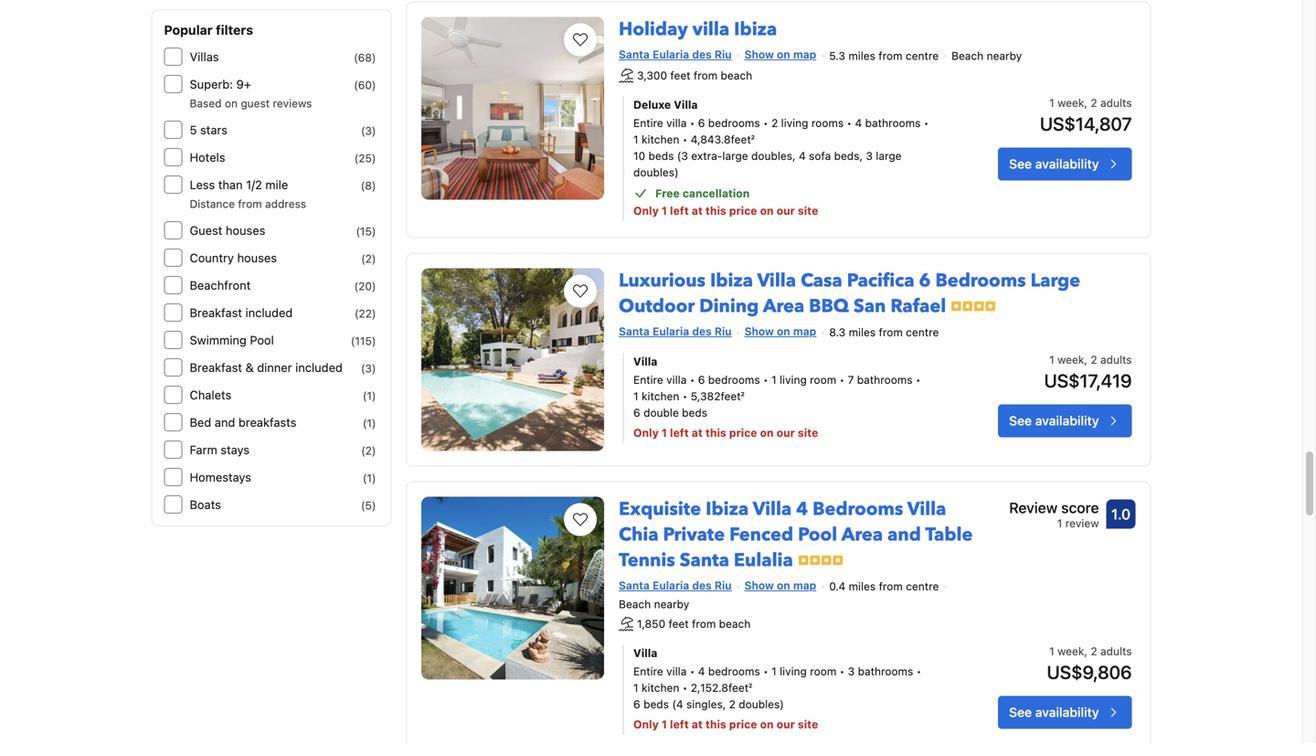 Task type: vqa. For each thing, say whether or not it's contained in the screenshot.
El Segundo
no



Task type: locate. For each thing, give the bounding box(es) containing it.
3 riu from the top
[[715, 579, 732, 592]]

2 down 2,152.8feet²
[[729, 698, 736, 711]]

1 horizontal spatial and
[[888, 522, 922, 548]]

living inside villa entire villa • 4 bedrooms • 1 living room • 3 bathrooms • 1 kitchen • 2,152.8feet² 6 beds (4 singles, 2 doubles) only 1 left at this price on our site
[[780, 665, 807, 678]]

see availability link
[[999, 148, 1133, 180], [999, 405, 1133, 438], [999, 696, 1133, 729]]

(2) down (15)
[[361, 252, 376, 265]]

1 vertical spatial bedrooms
[[709, 374, 761, 387]]

large
[[723, 149, 749, 162], [876, 149, 902, 162]]

villa down 1,850
[[634, 647, 658, 660]]

1.0
[[1112, 506, 1131, 523]]

villa inside villa entire villa • 6 bedrooms • 1 living room • 7 bathrooms • 1 kitchen • 5,382feet² 6 double beds only 1 left at this price on our site
[[634, 355, 658, 368]]

1 vertical spatial availability
[[1036, 414, 1100, 429]]

week inside 1 week , 2 adults us$9,806
[[1058, 645, 1085, 658]]

1 vertical spatial nearby
[[654, 598, 690, 611]]

1 vertical spatial kitchen
[[642, 390, 680, 403]]

1 vertical spatial miles
[[849, 326, 876, 339]]

0 vertical spatial left
[[670, 204, 689, 217]]

our
[[777, 204, 795, 217], [777, 427, 795, 440], [777, 718, 795, 731]]

beach up deluxe villa link
[[721, 69, 753, 82]]

beach nearby
[[952, 49, 1023, 62]]

2 for us$17,419
[[1091, 354, 1098, 366]]

4 inside villa entire villa • 4 bedrooms • 1 living room • 3 bathrooms • 1 kitchen • 2,152.8feet² 6 beds (4 singles, 2 doubles) only 1 left at this price on our site
[[698, 665, 706, 678]]

des
[[693, 48, 712, 61], [693, 325, 712, 338], [693, 579, 712, 592]]

this down 5,382feet²
[[706, 427, 727, 440]]

deluxe villa link
[[634, 96, 943, 113]]

miles inside 0.4 miles from centre beach nearby
[[849, 580, 876, 593]]

1 vertical spatial see availability
[[1010, 414, 1100, 429]]

2 for us$9,806
[[1091, 645, 1098, 658]]

bedrooms up 2,152.8feet²
[[709, 665, 761, 678]]

0 horizontal spatial 3
[[848, 665, 855, 678]]

3 our from the top
[[777, 718, 795, 731]]

2 santa eularia des riu from the top
[[619, 325, 732, 338]]

mile
[[266, 178, 288, 192]]

2 (3) from the top
[[361, 362, 376, 375]]

2 price from the top
[[730, 427, 758, 440]]

ibiza inside luxurious ibiza villa casa pacifica 6 bedrooms large outdoor dining area bbq san rafael
[[711, 268, 754, 293]]

beds down 5,382feet²
[[682, 407, 708, 419]]

2 (1) from the top
[[363, 417, 376, 430]]

1 vertical spatial bedrooms
[[813, 497, 904, 522]]

bedrooms up 4,843.8feet²
[[709, 116, 761, 129]]

riu
[[715, 48, 732, 61], [715, 325, 732, 338], [715, 579, 732, 592]]

0 vertical spatial houses
[[226, 224, 266, 237]]

0 horizontal spatial and
[[215, 416, 235, 429]]

bedrooms
[[936, 268, 1027, 293], [813, 497, 904, 522]]

only
[[634, 204, 659, 217], [634, 427, 659, 440], [634, 718, 659, 731]]

3 see from the top
[[1010, 705, 1033, 720]]

1 vertical spatial doubles)
[[739, 698, 785, 711]]

3 see availability from the top
[[1010, 705, 1100, 720]]

3 show from the top
[[745, 579, 774, 592]]

0 vertical spatial only
[[634, 204, 659, 217]]

3 entire from the top
[[634, 665, 664, 678]]

0 horizontal spatial included
[[246, 306, 293, 320]]

3 miles from the top
[[849, 580, 876, 593]]

2 villa link from the top
[[634, 645, 943, 662]]

3 , from the top
[[1085, 645, 1088, 658]]

1 horizontal spatial nearby
[[987, 49, 1023, 62]]

centre
[[906, 49, 939, 62], [906, 326, 940, 339], [906, 580, 940, 593]]

show on map up deluxe villa link
[[745, 48, 817, 61]]

villa up double
[[667, 374, 687, 387]]

1 vertical spatial show on map
[[745, 325, 817, 338]]

feet right 3,300 at the top
[[671, 69, 691, 82]]

0 vertical spatial beach
[[721, 69, 753, 82]]

villas
[[190, 50, 219, 64]]

(1) for chalets
[[363, 390, 376, 402]]

availability for us$14,807
[[1036, 156, 1100, 171]]

1 availability from the top
[[1036, 156, 1100, 171]]

, for us$14,807
[[1085, 96, 1088, 109]]

villa link for us$9,806
[[634, 645, 943, 662]]

miles for 8.3
[[849, 326, 876, 339]]

8.3
[[830, 326, 846, 339]]

chalets
[[190, 388, 232, 402]]

kitchen inside entire villa • 6 bedrooms • 2 living rooms • 4 bathrooms • 1 kitchen • 4,843.8feet² 10 beds (3 extra-large doubles, 4 sofa beds, 3 large doubles)
[[642, 133, 680, 146]]

see availability link for us$14,807
[[999, 148, 1133, 180]]

2 vertical spatial des
[[693, 579, 712, 592]]

see availability down us$9,806
[[1010, 705, 1100, 720]]

2 vertical spatial week
[[1058, 645, 1085, 658]]

1 riu from the top
[[715, 48, 732, 61]]

3 site from the top
[[798, 718, 819, 731]]

(2) up (5)
[[361, 444, 376, 457]]

1 week , 2 adults us$9,806
[[1048, 645, 1133, 683]]

1 vertical spatial area
[[842, 522, 883, 548]]

1 (3) from the top
[[361, 124, 376, 137]]

2 up us$9,806
[[1091, 645, 1098, 658]]

des down dining
[[693, 325, 712, 338]]

0 vertical spatial entire
[[634, 116, 664, 129]]

1 see from the top
[[1010, 156, 1033, 171]]

10
[[634, 149, 646, 162]]

3 kitchen from the top
[[642, 682, 680, 695]]

ibiza for luxurious
[[711, 268, 754, 293]]

5.3 miles from centre
[[830, 49, 939, 62]]

based
[[190, 97, 222, 110]]

2 inside 1 week , 2 adults us$14,807
[[1091, 96, 1098, 109]]

large down 4,843.8feet²
[[723, 149, 749, 162]]

3 only from the top
[[634, 718, 659, 731]]

2 vertical spatial santa eularia des riu
[[619, 579, 732, 592]]

pool inside the exquisite ibiza villa 4 bedrooms villa chia private fenced pool area and table tennis santa eulalia
[[798, 522, 838, 548]]

from for 5.3 miles from centre
[[879, 49, 903, 62]]

adults up us$14,807
[[1101, 96, 1133, 109]]

singles,
[[687, 698, 726, 711]]

villa down deluxe villa
[[667, 116, 687, 129]]

3 inside entire villa • 6 bedrooms • 2 living rooms • 4 bathrooms • 1 kitchen • 4,843.8feet² 10 beds (3 extra-large doubles, 4 sofa beds, 3 large doubles)
[[866, 149, 873, 162]]

from down san
[[879, 326, 903, 339]]

see availability for us$17,419
[[1010, 414, 1100, 429]]

review
[[1066, 517, 1100, 530]]

riu for 8.3 miles from centre
[[715, 325, 732, 338]]

1 vertical spatial map
[[794, 325, 817, 338]]

2 vertical spatial see
[[1010, 705, 1033, 720]]

price down 5,382feet²
[[730, 427, 758, 440]]

santa eularia des riu for 8.3
[[619, 325, 732, 338]]

1 vertical spatial week
[[1058, 354, 1085, 366]]

see for us$9,806
[[1010, 705, 1033, 720]]

scored 1.0 element
[[1107, 500, 1136, 529]]

2 vertical spatial kitchen
[[642, 682, 680, 695]]

1 vertical spatial (3)
[[361, 362, 376, 375]]

1 vertical spatial houses
[[237, 251, 277, 265]]

2 miles from the top
[[849, 326, 876, 339]]

0 vertical spatial included
[[246, 306, 293, 320]]

area left bbq
[[764, 294, 805, 319]]

1 see availability from the top
[[1010, 156, 1100, 171]]

1 vertical spatial des
[[693, 325, 712, 338]]

villa inside villa entire villa • 4 bedrooms • 1 living room • 3 bathrooms • 1 kitchen • 2,152.8feet² 6 beds (4 singles, 2 doubles) only 1 left at this price on our site
[[634, 647, 658, 660]]

beach for 3,300 feet from beach
[[721, 69, 753, 82]]

2 large from the left
[[876, 149, 902, 162]]

2 vertical spatial riu
[[715, 579, 732, 592]]

this inside villa entire villa • 6 bedrooms • 1 living room • 7 bathrooms • 1 kitchen • 5,382feet² 6 double beds only 1 left at this price on our site
[[706, 427, 727, 440]]

left
[[670, 204, 689, 217], [670, 427, 689, 440], [670, 718, 689, 731]]

cancellation
[[683, 187, 750, 200]]

bedrooms for us$9,806
[[709, 665, 761, 678]]

2 breakfast from the top
[[190, 361, 242, 374]]

adults for us$14,807
[[1101, 96, 1133, 109]]

bedrooms up 5,382feet²
[[709, 374, 761, 387]]

1 inside 1 week , 2 adults us$17,419
[[1050, 354, 1055, 366]]

1 see availability link from the top
[[999, 148, 1133, 180]]

centre down table
[[906, 580, 940, 593]]

eularia down tennis
[[653, 579, 690, 592]]

santa eularia des riu down tennis
[[619, 579, 732, 592]]

exquisite ibiza villa 4 bedrooms villa chia private fenced pool area and table tennis santa eulalia
[[619, 497, 973, 573]]

, inside 1 week , 2 adults us$17,419
[[1085, 354, 1088, 366]]

houses down distance from address
[[226, 224, 266, 237]]

santa eularia des riu down outdoor
[[619, 325, 732, 338]]

0 vertical spatial 3
[[866, 149, 873, 162]]

miles right 5.3
[[849, 49, 876, 62]]

0 vertical spatial week
[[1058, 96, 1085, 109]]

area inside luxurious ibiza villa casa pacifica 6 bedrooms large outdoor dining area bbq san rafael
[[764, 294, 805, 319]]

bedrooms
[[709, 116, 761, 129], [709, 374, 761, 387], [709, 665, 761, 678]]

2 vertical spatial ibiza
[[706, 497, 749, 522]]

3
[[866, 149, 873, 162], [848, 665, 855, 678]]

1 horizontal spatial area
[[842, 522, 883, 548]]

doubles) down 2,152.8feet²
[[739, 698, 785, 711]]

miles right 0.4
[[849, 580, 876, 593]]

houses down guest houses
[[237, 251, 277, 265]]

price down cancellation on the right top of the page
[[730, 204, 758, 217]]

1 vertical spatial price
[[730, 427, 758, 440]]

santa eularia des riu for 5.3
[[619, 48, 732, 61]]

0 vertical spatial santa eularia des riu
[[619, 48, 732, 61]]

included
[[246, 306, 293, 320], [296, 361, 343, 374]]

0 vertical spatial riu
[[715, 48, 732, 61]]

feet right 1,850
[[669, 618, 689, 631]]

large
[[1031, 268, 1081, 293]]

map left 8.3 at the top of page
[[794, 325, 817, 338]]

ibiza inside the exquisite ibiza villa 4 bedrooms villa chia private fenced pool area and table tennis santa eulalia
[[706, 497, 749, 522]]

kitchen inside villa entire villa • 4 bedrooms • 1 living room • 3 bathrooms • 1 kitchen • 2,152.8feet² 6 beds (4 singles, 2 doubles) only 1 left at this price on our site
[[642, 682, 680, 695]]

2 week from the top
[[1058, 354, 1085, 366]]

week inside 1 week , 2 adults us$14,807
[[1058, 96, 1085, 109]]

at down 5,382feet²
[[692, 427, 703, 440]]

miles right 8.3 at the top of page
[[849, 326, 876, 339]]

1 (2) from the top
[[361, 252, 376, 265]]

entire for us$17,419
[[634, 374, 664, 387]]

2 riu from the top
[[715, 325, 732, 338]]

our inside villa entire villa • 6 bedrooms • 1 living room • 7 bathrooms • 1 kitchen • 5,382feet² 6 double beds only 1 left at this price on our site
[[777, 427, 795, 440]]

riu up 3,300 feet from beach
[[715, 48, 732, 61]]

5,382feet²
[[691, 390, 745, 403]]

1 vertical spatial ,
[[1085, 354, 1088, 366]]

0 vertical spatial nearby
[[987, 49, 1023, 62]]

3 bedrooms from the top
[[709, 665, 761, 678]]

0 vertical spatial beds
[[649, 149, 674, 162]]

centre inside 0.4 miles from centre beach nearby
[[906, 580, 940, 593]]

entire inside villa entire villa • 6 bedrooms • 1 living room • 7 bathrooms • 1 kitchen • 5,382feet² 6 double beds only 1 left at this price on our site
[[634, 374, 664, 387]]

living left the 7
[[780, 374, 807, 387]]

0 vertical spatial bedrooms
[[936, 268, 1027, 293]]

8.3 miles from centre
[[830, 326, 940, 339]]

centre down rafael
[[906, 326, 940, 339]]

beach
[[721, 69, 753, 82], [719, 618, 751, 631]]

2 (2) from the top
[[361, 444, 376, 457]]

left down (4 at right
[[670, 718, 689, 731]]

bedrooms inside entire villa • 6 bedrooms • 2 living rooms • 4 bathrooms • 1 kitchen • 4,843.8feet² 10 beds (3 extra-large doubles, 4 sofa beds, 3 large doubles)
[[709, 116, 761, 129]]

2 show from the top
[[745, 325, 774, 338]]

2 , from the top
[[1085, 354, 1088, 366]]

1 vertical spatial riu
[[715, 325, 732, 338]]

living down deluxe villa link
[[782, 116, 809, 129]]

tennis
[[619, 548, 676, 573]]

see availability
[[1010, 156, 1100, 171], [1010, 414, 1100, 429], [1010, 705, 1100, 720]]

from right 5.3
[[879, 49, 903, 62]]

1 week from the top
[[1058, 96, 1085, 109]]

and left table
[[888, 522, 922, 548]]

1 adults from the top
[[1101, 96, 1133, 109]]

1 vertical spatial and
[[888, 522, 922, 548]]

beachfront
[[190, 278, 251, 292]]

kitchen inside villa entire villa • 6 bedrooms • 1 living room • 7 bathrooms • 1 kitchen • 5,382feet² 6 double beds only 1 left at this price on our site
[[642, 390, 680, 403]]

1 bedrooms from the top
[[709, 116, 761, 129]]

room inside villa entire villa • 4 bedrooms • 1 living room • 3 bathrooms • 1 kitchen • 2,152.8feet² 6 beds (4 singles, 2 doubles) only 1 left at this price on our site
[[810, 665, 837, 678]]

centre left beach nearby
[[906, 49, 939, 62]]

and inside the exquisite ibiza villa 4 bedrooms villa chia private fenced pool area and table tennis santa eulalia
[[888, 522, 922, 548]]

see availability link for us$9,806
[[999, 696, 1133, 729]]

2 vertical spatial price
[[730, 718, 758, 731]]

2 left from the top
[[670, 427, 689, 440]]

, inside 1 week , 2 adults us$9,806
[[1085, 645, 1088, 658]]

1 vertical spatial feet
[[669, 618, 689, 631]]

area for pool
[[842, 522, 883, 548]]

at
[[692, 204, 703, 217], [692, 427, 703, 440], [692, 718, 703, 731]]

availability down 'us$17,419'
[[1036, 414, 1100, 429]]

show on map
[[745, 48, 817, 61], [745, 325, 817, 338], [745, 579, 817, 592]]

1 vertical spatial 3
[[848, 665, 855, 678]]

from inside 0.4 miles from centre beach nearby
[[879, 580, 903, 593]]

centre for 8.3 miles from centre
[[906, 326, 940, 339]]

week for us$9,806
[[1058, 645, 1085, 658]]

eularia up 3,300 at the top
[[653, 48, 690, 61]]

0 vertical spatial show
[[745, 48, 774, 61]]

(15)
[[356, 225, 376, 238]]

2 vertical spatial ,
[[1085, 645, 1088, 658]]

2 kitchen from the top
[[642, 390, 680, 403]]

0.4 miles from centre beach nearby
[[619, 580, 940, 611]]

1 miles from the top
[[849, 49, 876, 62]]

2 vertical spatial see availability link
[[999, 696, 1133, 729]]

doubles) inside villa entire villa • 4 bedrooms • 1 living room • 3 bathrooms • 1 kitchen • 2,152.8feet² 6 beds (4 singles, 2 doubles) only 1 left at this price on our site
[[739, 698, 785, 711]]

bathrooms inside villa entire villa • 6 bedrooms • 1 living room • 7 bathrooms • 1 kitchen • 5,382feet² 6 double beds only 1 left at this price on our site
[[858, 374, 913, 387]]

santa eularia des riu up 3,300 feet from beach
[[619, 48, 732, 61]]

0 vertical spatial (2)
[[361, 252, 376, 265]]

1 week , 2 adults us$14,807
[[1041, 96, 1133, 134]]

riu up 1,850 feet from beach
[[715, 579, 732, 592]]

this inside villa entire villa • 4 bedrooms • 1 living room • 3 bathrooms • 1 kitchen • 2,152.8feet² 6 beds (4 singles, 2 doubles) only 1 left at this price on our site
[[706, 718, 727, 731]]

see availability down 'us$17,419'
[[1010, 414, 1100, 429]]

week for us$17,419
[[1058, 354, 1085, 366]]

beach
[[952, 49, 984, 62], [619, 598, 651, 611]]

0 vertical spatial bathrooms
[[866, 116, 921, 129]]

beds inside villa entire villa • 4 bedrooms • 1 living room • 3 bathrooms • 1 kitchen • 2,152.8feet² 6 beds (4 singles, 2 doubles) only 1 left at this price on our site
[[644, 698, 669, 711]]

site inside villa entire villa • 6 bedrooms • 1 living room • 7 bathrooms • 1 kitchen • 5,382feet² 6 double beds only 1 left at this price on our site
[[798, 427, 819, 440]]

2 this from the top
[[706, 427, 727, 440]]

1 kitchen from the top
[[642, 133, 680, 146]]

entire down 1,850
[[634, 665, 664, 678]]

2 at from the top
[[692, 427, 703, 440]]

0 vertical spatial ,
[[1085, 96, 1088, 109]]

show for 5.3 miles from centre
[[745, 48, 774, 61]]

3 this from the top
[[706, 718, 727, 731]]

4
[[856, 116, 863, 129], [799, 149, 806, 162], [797, 497, 809, 522], [698, 665, 706, 678]]

1 vertical spatial living
[[780, 374, 807, 387]]

pool up 0.4
[[798, 522, 838, 548]]

kitchen for us$9,806
[[642, 682, 680, 695]]

santa up 3,300 at the top
[[619, 48, 650, 61]]

1 vertical spatial eularia
[[653, 325, 690, 338]]

0.4
[[830, 580, 846, 593]]

3 adults from the top
[[1101, 645, 1133, 658]]

ibiza up 3,300 feet from beach
[[735, 17, 778, 42]]

villa link for us$17,419
[[634, 354, 943, 370]]

2 site from the top
[[798, 427, 819, 440]]

adults up us$9,806
[[1101, 645, 1133, 658]]

bathrooms for us$17,419
[[858, 374, 913, 387]]

bathrooms
[[866, 116, 921, 129], [858, 374, 913, 387], [858, 665, 914, 678]]

entire up double
[[634, 374, 664, 387]]

1 eularia from the top
[[653, 48, 690, 61]]

1 villa link from the top
[[634, 354, 943, 370]]

from right 1,850
[[692, 618, 716, 631]]

3 at from the top
[[692, 718, 703, 731]]

show down "eulalia"
[[745, 579, 774, 592]]

3 week from the top
[[1058, 645, 1085, 658]]

see availability link for us$17,419
[[999, 405, 1133, 438]]

3 price from the top
[[730, 718, 758, 731]]

holiday villa ibiza link
[[619, 10, 778, 42]]

breakfast & dinner included
[[190, 361, 343, 374]]

luxurious
[[619, 268, 706, 293]]

1 room from the top
[[810, 374, 837, 387]]

doubles) inside entire villa • 6 bedrooms • 2 living rooms • 4 bathrooms • 1 kitchen • 4,843.8feet² 10 beds (3 extra-large doubles, 4 sofa beds, 3 large doubles)
[[634, 166, 679, 179]]

adults inside 1 week , 2 adults us$14,807
[[1101, 96, 1133, 109]]

2 eularia from the top
[[653, 325, 690, 338]]

des up 3,300 feet from beach
[[693, 48, 712, 61]]

at down free cancellation
[[692, 204, 703, 217]]

1 show on map from the top
[[745, 48, 817, 61]]

(3) up '(25)'
[[361, 124, 376, 137]]

villa down 3,300 feet from beach
[[674, 98, 698, 111]]

living inside entire villa • 6 bedrooms • 2 living rooms • 4 bathrooms • 1 kitchen • 4,843.8feet² 10 beds (3 extra-large doubles, 4 sofa beds, 3 large doubles)
[[782, 116, 809, 129]]

1 vertical spatial show
[[745, 325, 774, 338]]

room down 0.4
[[810, 665, 837, 678]]

1 vertical spatial ibiza
[[711, 268, 754, 293]]

2 up us$14,807
[[1091, 96, 1098, 109]]

2 availability from the top
[[1036, 414, 1100, 429]]

price down 2,152.8feet²
[[730, 718, 758, 731]]

3 see availability link from the top
[[999, 696, 1133, 729]]

eularia down outdoor
[[653, 325, 690, 338]]

breakfast down swimming
[[190, 361, 242, 374]]

0 horizontal spatial bedrooms
[[813, 497, 904, 522]]

1 , from the top
[[1085, 96, 1088, 109]]

0 vertical spatial (3)
[[361, 124, 376, 137]]

1 des from the top
[[693, 48, 712, 61]]

see availability link down us$9,806
[[999, 696, 1133, 729]]

1 at from the top
[[692, 204, 703, 217]]

breakfast included
[[190, 306, 293, 320]]

bed and breakfasts
[[190, 416, 297, 429]]

review score element
[[1010, 497, 1100, 519]]

0 vertical spatial show on map
[[745, 48, 817, 61]]

map left 5.3
[[794, 48, 817, 61]]

area inside the exquisite ibiza villa 4 bedrooms villa chia private fenced pool area and table tennis santa eulalia
[[842, 522, 883, 548]]

availability down us$14,807
[[1036, 156, 1100, 171]]

2 vertical spatial our
[[777, 718, 795, 731]]

0 vertical spatial adults
[[1101, 96, 1133, 109]]

2 room from the top
[[810, 665, 837, 678]]

breakfast up swimming
[[190, 306, 242, 320]]

santa down private
[[680, 548, 730, 573]]

3 availability from the top
[[1036, 705, 1100, 720]]

des for 5.3 miles from centre
[[693, 48, 712, 61]]

0 vertical spatial villa link
[[634, 354, 943, 370]]

feet for 3,300
[[671, 69, 691, 82]]

(20)
[[354, 280, 376, 293]]

1 show from the top
[[745, 48, 774, 61]]

0 vertical spatial bedrooms
[[709, 116, 761, 129]]

3 left from the top
[[670, 718, 689, 731]]

2 vertical spatial entire
[[634, 665, 664, 678]]

1 vertical spatial beds
[[682, 407, 708, 419]]

double
[[644, 407, 679, 419]]

0 vertical spatial pool
[[250, 333, 274, 347]]

2 vertical spatial site
[[798, 718, 819, 731]]

1 vertical spatial santa eularia des riu
[[619, 325, 732, 338]]

, up us$14,807
[[1085, 96, 1088, 109]]

0 horizontal spatial doubles)
[[634, 166, 679, 179]]

1 vertical spatial only
[[634, 427, 659, 440]]

see availability link down us$14,807
[[999, 148, 1133, 180]]

2 inside villa entire villa • 4 bedrooms • 1 living room • 3 bathrooms • 1 kitchen • 2,152.8feet² 6 beds (4 singles, 2 doubles) only 1 left at this price on our site
[[729, 698, 736, 711]]

pool up breakfast & dinner included on the left
[[250, 333, 274, 347]]

1 vertical spatial villa link
[[634, 645, 943, 662]]

1 vertical spatial at
[[692, 427, 703, 440]]

3 map from the top
[[794, 579, 817, 592]]

0 vertical spatial centre
[[906, 49, 939, 62]]

santa down tennis
[[619, 579, 650, 592]]

(1)
[[363, 390, 376, 402], [363, 417, 376, 430], [363, 472, 376, 485]]

left down free
[[670, 204, 689, 217]]

adults inside 1 week , 2 adults us$17,419
[[1101, 354, 1133, 366]]

site
[[798, 204, 819, 217], [798, 427, 819, 440], [798, 718, 819, 731]]

beds left (3
[[649, 149, 674, 162]]

miles for 5.3
[[849, 49, 876, 62]]

santa down outdoor
[[619, 325, 650, 338]]

(25)
[[355, 152, 376, 165]]

breakfast for breakfast & dinner included
[[190, 361, 242, 374]]

ibiza up dining
[[711, 268, 754, 293]]

villa up double
[[634, 355, 658, 368]]

(2)
[[361, 252, 376, 265], [361, 444, 376, 457]]

week inside 1 week , 2 adults us$17,419
[[1058, 354, 1085, 366]]

0 horizontal spatial beach
[[619, 598, 651, 611]]

2 vertical spatial living
[[780, 665, 807, 678]]

entire inside villa entire villa • 4 bedrooms • 1 living room • 3 bathrooms • 1 kitchen • 2,152.8feet² 6 beds (4 singles, 2 doubles) only 1 left at this price on our site
[[634, 665, 664, 678]]

0 vertical spatial see availability link
[[999, 148, 1133, 180]]

show up deluxe villa link
[[745, 48, 774, 61]]

0 vertical spatial living
[[782, 116, 809, 129]]

0 vertical spatial see
[[1010, 156, 1033, 171]]

2 vertical spatial this
[[706, 718, 727, 731]]

and
[[215, 416, 235, 429], [888, 522, 922, 548]]

1 map from the top
[[794, 48, 817, 61]]

this down singles,
[[706, 718, 727, 731]]

2 inside 1 week , 2 adults us$17,419
[[1091, 354, 1098, 366]]

2 show on map from the top
[[745, 325, 817, 338]]

show
[[745, 48, 774, 61], [745, 325, 774, 338], [745, 579, 774, 592]]

living for us$9,806
[[780, 665, 807, 678]]

boats
[[190, 498, 221, 512]]

eularia
[[653, 48, 690, 61], [653, 325, 690, 338], [653, 579, 690, 592]]

week up 'us$17,419'
[[1058, 354, 1085, 366]]

1 vertical spatial (1)
[[363, 417, 376, 430]]

room for us$17,419
[[810, 374, 837, 387]]

villa left casa
[[758, 268, 797, 293]]

, inside 1 week , 2 adults us$14,807
[[1085, 96, 1088, 109]]

availability
[[1036, 156, 1100, 171], [1036, 414, 1100, 429], [1036, 705, 1100, 720]]

6 inside entire villa • 6 bedrooms • 2 living rooms • 4 bathrooms • 1 kitchen • 4,843.8feet² 10 beds (3 extra-large doubles, 4 sofa beds, 3 large doubles)
[[698, 116, 705, 129]]

(1) for bed and breakfasts
[[363, 417, 376, 430]]

santa for 8.3 miles from centre
[[619, 325, 650, 338]]

ibiza up private
[[706, 497, 749, 522]]

1 this from the top
[[706, 204, 727, 217]]

2 see availability from the top
[[1010, 414, 1100, 429]]

2 inside entire villa • 6 bedrooms • 2 living rooms • 4 bathrooms • 1 kitchen • 4,843.8feet² 10 beds (3 extra-large doubles, 4 sofa beds, 3 large doubles)
[[772, 116, 779, 129]]

adults for us$17,419
[[1101, 354, 1133, 366]]

1
[[1050, 96, 1055, 109], [634, 133, 639, 146], [662, 204, 668, 217], [1050, 354, 1055, 366], [772, 374, 777, 387], [634, 390, 639, 403], [662, 427, 668, 440], [1058, 517, 1063, 530], [1050, 645, 1055, 658], [772, 665, 777, 678], [634, 682, 639, 695], [662, 718, 668, 731]]

bedrooms inside luxurious ibiza villa casa pacifica 6 bedrooms large outdoor dining area bbq san rafael
[[936, 268, 1027, 293]]

room
[[810, 374, 837, 387], [810, 665, 837, 678]]

1 vertical spatial bathrooms
[[858, 374, 913, 387]]

1 (1) from the top
[[363, 390, 376, 402]]

area up 0.4
[[842, 522, 883, 548]]

living inside villa entire villa • 6 bedrooms • 1 living room • 7 bathrooms • 1 kitchen • 5,382feet² 6 double beds only 1 left at this price on our site
[[780, 374, 807, 387]]

2 our from the top
[[777, 427, 795, 440]]

included right dinner on the left of page
[[296, 361, 343, 374]]

9+
[[236, 77, 251, 91]]

area for dining
[[764, 294, 805, 319]]

pool
[[250, 333, 274, 347], [798, 522, 838, 548]]

1 breakfast from the top
[[190, 306, 242, 320]]

bed
[[190, 416, 211, 429]]

room inside villa entire villa • 6 bedrooms • 1 living room • 7 bathrooms • 1 kitchen • 5,382feet² 6 double beds only 1 left at this price on our site
[[810, 374, 837, 387]]

1 horizontal spatial bedrooms
[[936, 268, 1027, 293]]

villa
[[693, 17, 730, 42], [667, 116, 687, 129], [667, 374, 687, 387], [667, 665, 687, 678]]

2 vertical spatial bedrooms
[[709, 665, 761, 678]]

1 our from the top
[[777, 204, 795, 217]]

adults inside 1 week , 2 adults us$9,806
[[1101, 645, 1133, 658]]

1 vertical spatial room
[[810, 665, 837, 678]]

villa up (4 at right
[[667, 665, 687, 678]]

2 see from the top
[[1010, 414, 1033, 429]]

4 inside the exquisite ibiza villa 4 bedrooms villa chia private fenced pool area and table tennis santa eulalia
[[797, 497, 809, 522]]

0 vertical spatial see availability
[[1010, 156, 1100, 171]]

bedrooms up 0.4
[[813, 497, 904, 522]]

beds
[[649, 149, 674, 162], [682, 407, 708, 419], [644, 698, 669, 711]]

1 vertical spatial entire
[[634, 374, 664, 387]]

holiday villa ibiza image
[[422, 17, 605, 200]]

2 inside 1 week , 2 adults us$9,806
[[1091, 645, 1098, 658]]

beach up 1,850
[[619, 598, 651, 611]]

(3) down (115)
[[361, 362, 376, 375]]

2 up 'us$17,419'
[[1091, 354, 1098, 366]]

2 only from the top
[[634, 427, 659, 440]]

2 entire from the top
[[634, 374, 664, 387]]

than
[[218, 178, 243, 192]]

from down 'holiday villa ibiza' at the top
[[694, 69, 718, 82]]

0 vertical spatial (1)
[[363, 390, 376, 402]]

only inside villa entire villa • 4 bedrooms • 1 living room • 3 bathrooms • 1 kitchen • 2,152.8feet² 6 beds (4 singles, 2 doubles) only 1 left at this price on our site
[[634, 718, 659, 731]]

2 vertical spatial bathrooms
[[858, 665, 914, 678]]

1 vertical spatial see
[[1010, 414, 1033, 429]]

eularia for 5.3 miles from centre
[[653, 48, 690, 61]]

2 see availability link from the top
[[999, 405, 1133, 438]]

left inside villa entire villa • 4 bedrooms • 1 living room • 3 bathrooms • 1 kitchen • 2,152.8feet² 6 beds (4 singles, 2 doubles) only 1 left at this price on our site
[[670, 718, 689, 731]]

2 bedrooms from the top
[[709, 374, 761, 387]]

2 down deluxe villa link
[[772, 116, 779, 129]]

2 map from the top
[[794, 325, 817, 338]]

farm
[[190, 443, 217, 457]]

availability down us$9,806
[[1036, 705, 1100, 720]]

price inside villa entire villa • 4 bedrooms • 1 living room • 3 bathrooms • 1 kitchen • 2,152.8feet² 6 beds (4 singles, 2 doubles) only 1 left at this price on our site
[[730, 718, 758, 731]]

2 des from the top
[[693, 325, 712, 338]]

3 (1) from the top
[[363, 472, 376, 485]]

bathrooms inside villa entire villa • 4 bedrooms • 1 living room • 3 bathrooms • 1 kitchen • 2,152.8feet² 6 beds (4 singles, 2 doubles) only 1 left at this price on our site
[[858, 665, 914, 678]]

bedrooms inside villa entire villa • 6 bedrooms • 1 living room • 7 bathrooms • 1 kitchen • 5,382feet² 6 double beds only 1 left at this price on our site
[[709, 374, 761, 387]]

2,152.8feet²
[[691, 682, 753, 695]]

bedrooms inside villa entire villa • 4 bedrooms • 1 living room • 3 bathrooms • 1 kitchen • 2,152.8feet² 6 beds (4 singles, 2 doubles) only 1 left at this price on our site
[[709, 665, 761, 678]]

guest
[[190, 224, 223, 237]]

popular filters
[[164, 22, 253, 37]]

2 vertical spatial see availability
[[1010, 705, 1100, 720]]

2 vertical spatial left
[[670, 718, 689, 731]]

1 entire from the top
[[634, 116, 664, 129]]

week
[[1058, 96, 1085, 109], [1058, 354, 1085, 366], [1058, 645, 1085, 658]]

bedrooms up rafael
[[936, 268, 1027, 293]]

1 vertical spatial site
[[798, 427, 819, 440]]

(2) for country houses
[[361, 252, 376, 265]]

1 only from the top
[[634, 204, 659, 217]]

2 vertical spatial centre
[[906, 580, 940, 593]]

0 horizontal spatial area
[[764, 294, 805, 319]]

5 stars
[[190, 123, 228, 137]]

1 santa eularia des riu from the top
[[619, 48, 732, 61]]

swimming
[[190, 333, 247, 347]]

6 up 4,843.8feet²
[[698, 116, 705, 129]]

2 adults from the top
[[1101, 354, 1133, 366]]

1 vertical spatial this
[[706, 427, 727, 440]]

0 vertical spatial map
[[794, 48, 817, 61]]



Task type: describe. For each thing, give the bounding box(es) containing it.
us$17,419
[[1045, 370, 1133, 392]]

1 week , 2 adults us$17,419
[[1045, 354, 1133, 392]]

holiday
[[619, 17, 688, 42]]

3 inside villa entire villa • 4 bedrooms • 1 living room • 3 bathrooms • 1 kitchen • 2,152.8feet² 6 beds (4 singles, 2 doubles) only 1 left at this price on our site
[[848, 665, 855, 678]]

from for 0.4 miles from centre beach nearby
[[879, 580, 903, 593]]

santa inside the exquisite ibiza villa 4 bedrooms villa chia private fenced pool area and table tennis santa eulalia
[[680, 548, 730, 573]]

1 large from the left
[[723, 149, 749, 162]]

extra-
[[692, 149, 723, 162]]

our inside villa entire villa • 4 bedrooms • 1 living room • 3 bathrooms • 1 kitchen • 2,152.8feet² 6 beds (4 singles, 2 doubles) only 1 left at this price on our site
[[777, 718, 795, 731]]

deluxe
[[634, 98, 671, 111]]

1,850
[[637, 618, 666, 631]]

3 show on map from the top
[[745, 579, 817, 592]]

(1) for homestays
[[363, 472, 376, 485]]

exquisite
[[619, 497, 702, 522]]

kitchen for us$17,419
[[642, 390, 680, 403]]

adults for us$9,806
[[1101, 645, 1133, 658]]

casa
[[801, 268, 843, 293]]

1 inside 1 week , 2 adults us$9,806
[[1050, 645, 1055, 658]]

(5)
[[361, 499, 376, 512]]

hotels
[[190, 150, 225, 164]]

stars
[[200, 123, 228, 137]]

3,300
[[637, 69, 668, 82]]

villa inside villa entire villa • 4 bedrooms • 1 living room • 3 bathrooms • 1 kitchen • 2,152.8feet² 6 beds (4 singles, 2 doubles) only 1 left at this price on our site
[[667, 665, 687, 678]]

miles for 0.4
[[849, 580, 876, 593]]

des for 8.3 miles from centre
[[693, 325, 712, 338]]

villa inside villa entire villa • 6 bedrooms • 1 living room • 7 bathrooms • 1 kitchen • 5,382feet² 6 double beds only 1 left at this price on our site
[[667, 374, 687, 387]]

beach inside 0.4 miles from centre beach nearby
[[619, 598, 651, 611]]

riu for 5.3 miles from centre
[[715, 48, 732, 61]]

bathrooms for us$9,806
[[858, 665, 914, 678]]

us$14,807
[[1041, 113, 1133, 134]]

(3) for 5 stars
[[361, 124, 376, 137]]

feet for 1,850
[[669, 618, 689, 631]]

sofa
[[809, 149, 831, 162]]

reviews
[[273, 97, 312, 110]]

entire for us$9,806
[[634, 665, 664, 678]]

see availability for us$9,806
[[1010, 705, 1100, 720]]

villa up 3,300 feet from beach
[[693, 17, 730, 42]]

bedrooms for us$17,419
[[709, 374, 761, 387]]

from down 1/2
[[238, 198, 262, 210]]

doubles,
[[752, 149, 796, 162]]

6 inside luxurious ibiza villa casa pacifica 6 bedrooms large outdoor dining area bbq san rafael
[[920, 268, 931, 293]]

(115)
[[351, 335, 376, 348]]

ibiza for exquisite
[[706, 497, 749, 522]]

(68)
[[354, 51, 376, 64]]

villa entire villa • 4 bedrooms • 1 living room • 3 bathrooms • 1 kitchen • 2,152.8feet² 6 beds (4 singles, 2 doubles) only 1 left at this price on our site
[[634, 647, 922, 731]]

bathrooms inside entire villa • 6 bedrooms • 2 living rooms • 4 bathrooms • 1 kitchen • 4,843.8feet² 10 beds (3 extra-large doubles, 4 sofa beds, 3 large doubles)
[[866, 116, 921, 129]]

week for us$14,807
[[1058, 96, 1085, 109]]

houses for country houses
[[237, 251, 277, 265]]

review score 1 review
[[1010, 499, 1100, 530]]

map for 8.3 miles from centre
[[794, 325, 817, 338]]

see for us$17,419
[[1010, 414, 1033, 429]]

left inside villa entire villa • 6 bedrooms • 1 living room • 7 bathrooms • 1 kitchen • 5,382feet² 6 double beds only 1 left at this price on our site
[[670, 427, 689, 440]]

(22)
[[355, 307, 376, 320]]

4,843.8feet²
[[691, 133, 755, 146]]

(3
[[677, 149, 689, 162]]

exquisite ibiza villa 4 bedrooms villa chia private fenced pool area and table tennis santa eulalia link
[[619, 490, 973, 573]]

less
[[190, 178, 215, 192]]

(60)
[[354, 79, 376, 91]]

based on guest reviews
[[190, 97, 312, 110]]

3 eularia from the top
[[653, 579, 690, 592]]

guest houses
[[190, 224, 266, 237]]

distance
[[190, 198, 235, 210]]

address
[[265, 198, 306, 210]]

from for 1,850 feet from beach
[[692, 618, 716, 631]]

houses for guest houses
[[226, 224, 266, 237]]

site inside villa entire villa • 4 bedrooms • 1 living room • 3 bathrooms • 1 kitchen • 2,152.8feet² 6 beds (4 singles, 2 doubles) only 1 left at this price on our site
[[798, 718, 819, 731]]

on inside villa entire villa • 6 bedrooms • 1 living room • 7 bathrooms • 1 kitchen • 5,382feet² 6 double beds only 1 left at this price on our site
[[761, 427, 774, 440]]

living for us$17,419
[[780, 374, 807, 387]]

0 vertical spatial and
[[215, 416, 235, 429]]

(4
[[672, 698, 684, 711]]

us$9,806
[[1048, 662, 1133, 683]]

entire villa • 6 bedrooms • 2 living rooms • 4 bathrooms • 1 kitchen • 4,843.8feet² 10 beds (3 extra-large doubles, 4 sofa beds, 3 large doubles)
[[634, 116, 930, 179]]

2 for us$14,807
[[1091, 96, 1098, 109]]

free cancellation
[[656, 187, 750, 200]]

outdoor
[[619, 294, 695, 319]]

chia
[[619, 522, 659, 548]]

superb: 9+
[[190, 77, 251, 91]]

san
[[854, 294, 887, 319]]

distance from address
[[190, 198, 306, 210]]

1 inside entire villa • 6 bedrooms • 2 living rooms • 4 bathrooms • 1 kitchen • 4,843.8feet² 10 beds (3 extra-large doubles, 4 sofa beds, 3 large doubles)
[[634, 133, 639, 146]]

price inside villa entire villa • 6 bedrooms • 1 living room • 7 bathrooms • 1 kitchen • 5,382feet² 6 double beds only 1 left at this price on our site
[[730, 427, 758, 440]]

popular
[[164, 22, 213, 37]]

country houses
[[190, 251, 277, 265]]

from for 8.3 miles from centre
[[879, 326, 903, 339]]

show for 8.3 miles from centre
[[745, 325, 774, 338]]

, for us$17,419
[[1085, 354, 1088, 366]]

score
[[1062, 499, 1100, 517]]

at inside villa entire villa • 6 bedrooms • 1 living room • 7 bathrooms • 1 kitchen • 5,382feet² 6 double beds only 1 left at this price on our site
[[692, 427, 703, 440]]

0 vertical spatial beach
[[952, 49, 984, 62]]

nearby inside 0.4 miles from centre beach nearby
[[654, 598, 690, 611]]

dining
[[700, 294, 759, 319]]

santa for 5.3 miles from centre
[[619, 48, 650, 61]]

filters
[[216, 22, 253, 37]]

(2) for farm stays
[[361, 444, 376, 457]]

5
[[190, 123, 197, 137]]

(8)
[[361, 179, 376, 192]]

from for 3,300 feet from beach
[[694, 69, 718, 82]]

availability for us$17,419
[[1036, 414, 1100, 429]]

breakfast for breakfast included
[[190, 306, 242, 320]]

villa inside entire villa • 6 bedrooms • 2 living rooms • 4 bathrooms • 1 kitchen • 4,843.8feet² 10 beds (3 extra-large doubles, 4 sofa beds, 3 large doubles)
[[667, 116, 687, 129]]

country
[[190, 251, 234, 265]]

free
[[656, 187, 680, 200]]

beds inside entire villa • 6 bedrooms • 2 living rooms • 4 bathrooms • 1 kitchen • 4,843.8feet² 10 beds (3 extra-large doubles, 4 sofa beds, 3 large doubles)
[[649, 149, 674, 162]]

6 up 5,382feet²
[[698, 374, 705, 387]]

beds,
[[835, 149, 863, 162]]

fenced
[[730, 522, 794, 548]]

exquisite ibiza villa 4 bedrooms villa chia private fenced pool area and table tennis santa eulalia image
[[422, 497, 605, 680]]

stays
[[221, 443, 250, 457]]

rafael
[[891, 294, 947, 319]]

map for 5.3 miles from centre
[[794, 48, 817, 61]]

villa up the fenced
[[753, 497, 792, 522]]

bbq
[[810, 294, 850, 319]]

beds inside villa entire villa • 6 bedrooms • 1 living room • 7 bathrooms • 1 kitchen • 5,382feet² 6 double beds only 1 left at this price on our site
[[682, 407, 708, 419]]

show on map for 8.3 miles from centre
[[745, 325, 817, 338]]

guest
[[241, 97, 270, 110]]

beach for 1,850 feet from beach
[[719, 618, 751, 631]]

1 left from the top
[[670, 204, 689, 217]]

dinner
[[257, 361, 292, 374]]

see availability for us$14,807
[[1010, 156, 1100, 171]]

homestays
[[190, 471, 251, 484]]

eularia for 8.3 miles from centre
[[653, 325, 690, 338]]

see for us$14,807
[[1010, 156, 1033, 171]]

private
[[664, 522, 725, 548]]

(3) for breakfast & dinner included
[[361, 362, 376, 375]]

centre for 5.3 miles from centre
[[906, 49, 939, 62]]

6 inside villa entire villa • 4 bedrooms • 1 living room • 3 bathrooms • 1 kitchen • 2,152.8feet² 6 beds (4 singles, 2 doubles) only 1 left at this price on our site
[[634, 698, 641, 711]]

6 left double
[[634, 407, 641, 419]]

table
[[926, 522, 973, 548]]

breakfasts
[[239, 416, 297, 429]]

deluxe villa
[[634, 98, 698, 111]]

on inside villa entire villa • 4 bedrooms • 1 living room • 3 bathrooms • 1 kitchen • 2,152.8feet² 6 beds (4 singles, 2 doubles) only 1 left at this price on our site
[[761, 718, 774, 731]]

1 inside 1 week , 2 adults us$14,807
[[1050, 96, 1055, 109]]

eulalia
[[734, 548, 794, 573]]

&
[[246, 361, 254, 374]]

3 santa eularia des riu from the top
[[619, 579, 732, 592]]

bedrooms inside the exquisite ibiza villa 4 bedrooms villa chia private fenced pool area and table tennis santa eulalia
[[813, 497, 904, 522]]

at inside villa entire villa • 4 bedrooms • 1 living room • 3 bathrooms • 1 kitchen • 2,152.8feet² 6 beds (4 singles, 2 doubles) only 1 left at this price on our site
[[692, 718, 703, 731]]

1 inside review score 1 review
[[1058, 517, 1063, 530]]

, for us$9,806
[[1085, 645, 1088, 658]]

villa inside luxurious ibiza villa casa pacifica 6 bedrooms large outdoor dining area bbq san rafael
[[758, 268, 797, 293]]

luxurious ibiza villa casa pacifica 6 bedrooms large outdoor dining area bbq san rafael image
[[422, 268, 605, 451]]

centre for 0.4 miles from centre beach nearby
[[906, 580, 940, 593]]

show on map for 5.3 miles from centre
[[745, 48, 817, 61]]

villa entire villa • 6 bedrooms • 1 living room • 7 bathrooms • 1 kitchen • 5,382feet² 6 double beds only 1 left at this price on our site
[[634, 355, 921, 440]]

1 vertical spatial included
[[296, 361, 343, 374]]

holiday villa ibiza
[[619, 17, 778, 42]]

villa up table
[[908, 497, 947, 522]]

farm stays
[[190, 443, 250, 457]]

santa for 0.4 miles from centre
[[619, 579, 650, 592]]

7
[[848, 374, 855, 387]]

1 price from the top
[[730, 204, 758, 217]]

3 des from the top
[[693, 579, 712, 592]]

only inside villa entire villa • 6 bedrooms • 1 living room • 7 bathrooms • 1 kitchen • 5,382feet² 6 double beds only 1 left at this price on our site
[[634, 427, 659, 440]]

room for us$9,806
[[810, 665, 837, 678]]

availability for us$9,806
[[1036, 705, 1100, 720]]

1,850 feet from beach
[[637, 618, 751, 631]]

1 site from the top
[[798, 204, 819, 217]]

1/2
[[246, 178, 262, 192]]

0 vertical spatial ibiza
[[735, 17, 778, 42]]

entire inside entire villa • 6 bedrooms • 2 living rooms • 4 bathrooms • 1 kitchen • 4,843.8feet² 10 beds (3 extra-large doubles, 4 sofa beds, 3 large doubles)
[[634, 116, 664, 129]]



